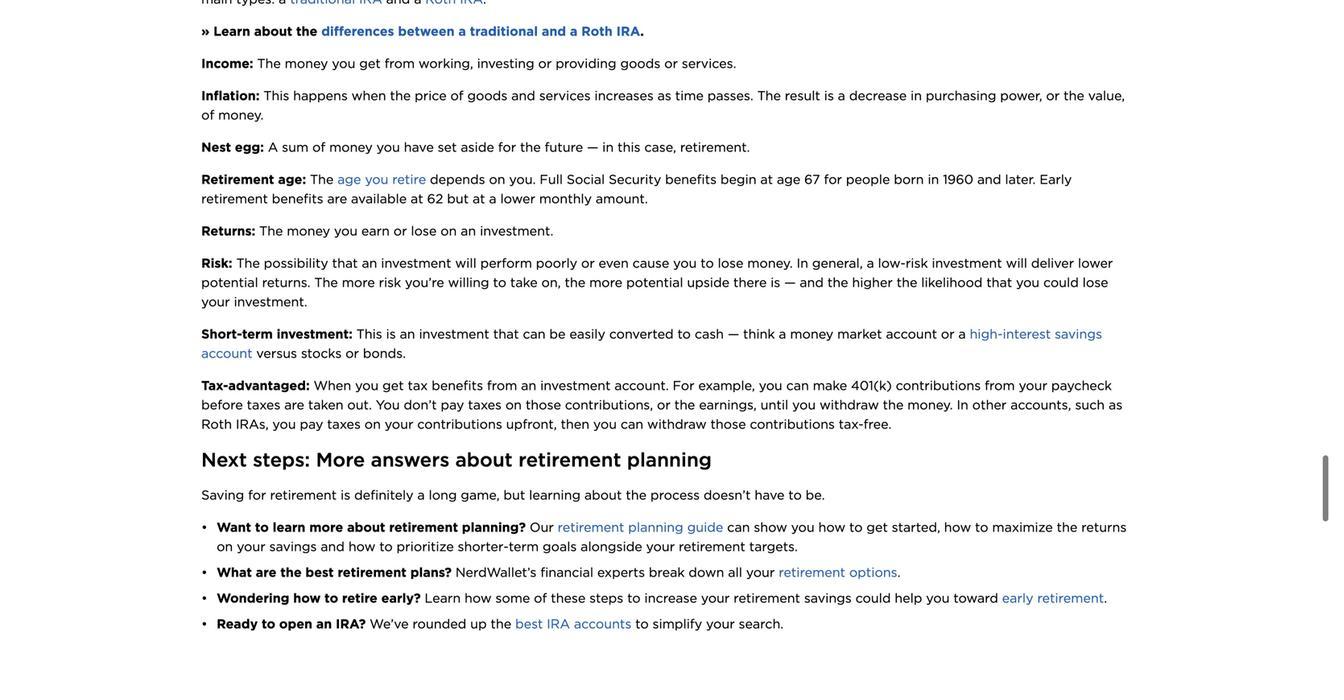 Task type: describe. For each thing, give the bounding box(es) containing it.
1 horizontal spatial taxes
[[327, 417, 361, 432]]

how up 'up'
[[465, 590, 492, 606]]

how down be.
[[819, 520, 846, 535]]

0 vertical spatial best
[[306, 565, 334, 580]]

age inside the depends on you. full social security benefits begin at age 67 for people born in 1960 and later. early retirement benefits are available at 62 but at a lower monthly amount.
[[777, 172, 801, 187]]

savings inside high-interest savings account
[[1055, 326, 1103, 342]]

the down learn
[[280, 565, 302, 580]]

0 vertical spatial investment.
[[480, 223, 554, 239]]

help
[[895, 590, 923, 606]]

about right » in the left of the page
[[254, 23, 292, 39]]

1 horizontal spatial at
[[473, 191, 485, 207]]

0 vertical spatial roth
[[582, 23, 613, 39]]

you right iras,
[[273, 417, 296, 432]]

willing
[[448, 275, 489, 290]]

of right the some
[[534, 590, 547, 606]]

2 vertical spatial —
[[728, 326, 740, 342]]

or right stocks in the left of the page
[[346, 346, 359, 361]]

retirement right early
[[1038, 590, 1104, 606]]

other
[[973, 397, 1007, 413]]

you down deliver at the top right
[[1016, 275, 1040, 290]]

62
[[427, 191, 443, 207]]

and inside this happens when the price of goods and services increases as time passes. the result is a decrease in purchasing power, or the value, of money.
[[512, 88, 536, 104]]

the right income:
[[257, 56, 281, 71]]

open
[[279, 616, 312, 632]]

future
[[545, 139, 583, 155]]

before
[[201, 397, 243, 413]]

answers
[[371, 448, 450, 472]]

you down contributions,
[[593, 417, 617, 432]]

the down 'for'
[[675, 397, 695, 413]]

you right help
[[926, 590, 950, 606]]

2 horizontal spatial lose
[[1083, 275, 1109, 290]]

maximize
[[993, 520, 1053, 535]]

can show you how to get started, how to maximize the returns on your savings and how to prioritize shorter-term goals alongside your retirement targets.
[[217, 520, 1131, 555]]

your up the break
[[646, 539, 675, 555]]

to left prioritize
[[380, 539, 393, 555]]

how down definitely
[[349, 539, 376, 555]]

goods inside this happens when the price of goods and services increases as time passes. the result is a decrease in purchasing power, or the value, of money.
[[468, 88, 508, 104]]

2 will from the left
[[1006, 255, 1028, 271]]

money. inside the when you get tax benefits from an investment account. for example, you can make 401(k) contributions from your paycheck before taxes are taken out. you don't pay taxes on those contributions, or the earnings, until you withdraw the money. in other accounts, such as roth iras, you pay taxes on your contributions upfront, then you can withdraw those contributions tax-free.
[[908, 397, 953, 413]]

0 vertical spatial have
[[404, 139, 434, 155]]

when
[[314, 378, 351, 394]]

is down more
[[341, 487, 351, 503]]

traditional
[[470, 23, 538, 39]]

started,
[[892, 520, 941, 535]]

1 horizontal spatial goods
[[621, 56, 661, 71]]

high-interest savings account link
[[201, 326, 1106, 361]]

2 horizontal spatial contributions
[[896, 378, 981, 394]]

1 horizontal spatial savings
[[804, 590, 852, 606]]

for
[[673, 378, 695, 394]]

depends on you. full social security benefits begin at age 67 for people born in 1960 and later. early retirement benefits are available at 62 but at a lower monthly amount.
[[201, 172, 1076, 207]]

a up the providing
[[570, 23, 578, 39]]

the up possibility
[[259, 223, 283, 239]]

on down out.
[[365, 417, 381, 432]]

in inside the when you get tax benefits from an investment account. for example, you can make 401(k) contributions from your paycheck before taxes are taken out. you don't pay taxes on those contributions, or the earnings, until you withdraw the money. in other accounts, such as roth iras, you pay taxes on your contributions upfront, then you can withdraw those contributions tax-free.
[[957, 397, 969, 413]]

0 vertical spatial get
[[359, 56, 381, 71]]

you right "until"
[[793, 397, 816, 413]]

the right 'on,'
[[565, 275, 586, 290]]

upfront,
[[506, 417, 557, 432]]

could inside the possibility that an investment will perform poorly or even cause you to lose money. in general, a low-risk investment will deliver lower potential returns. the more risk you're willing to take on, the more potential upside there is — and the higher the likelihood that you could lose your investment.
[[1044, 275, 1079, 290]]

free.
[[864, 417, 892, 432]]

to up options
[[850, 520, 863, 535]]

increase
[[645, 590, 697, 606]]

is inside this happens when the price of goods and services increases as time passes. the result is a decrease in purchasing power, or the value, of money.
[[824, 88, 834, 104]]

retirement up early?
[[338, 565, 407, 580]]

early?
[[381, 590, 421, 606]]

1 vertical spatial that
[[987, 275, 1013, 290]]

your left search.
[[706, 616, 735, 632]]

retirement up the alongside
[[558, 520, 625, 535]]

0 vertical spatial planning
[[627, 448, 712, 472]]

definitely
[[354, 487, 414, 503]]

retirement down then
[[519, 448, 621, 472]]

of down inflation:
[[201, 107, 214, 123]]

2 horizontal spatial at
[[761, 172, 773, 187]]

all
[[728, 565, 743, 580]]

2 horizontal spatial from
[[985, 378, 1015, 394]]

an up "bonds."
[[400, 326, 415, 342]]

401(k)
[[851, 378, 892, 394]]

such
[[1075, 397, 1105, 413]]

an up willing
[[461, 223, 476, 239]]

even
[[599, 255, 629, 271]]

retirement down targets.
[[779, 565, 846, 580]]

for inside the depends on you. full social security benefits begin at age 67 for people born in 1960 and later. early retirement benefits are available at 62 but at a lower monthly amount.
[[824, 172, 842, 187]]

sum
[[282, 139, 309, 155]]

begin
[[721, 172, 757, 187]]

your down want in the bottom left of the page
[[237, 539, 266, 555]]

or left "high-"
[[941, 326, 955, 342]]

stocks
[[301, 346, 342, 361]]

can left the be
[[523, 326, 546, 342]]

or up services
[[538, 56, 552, 71]]

to left learn
[[255, 520, 269, 535]]

down
[[689, 565, 724, 580]]

you down differences
[[332, 56, 356, 71]]

or right the earn
[[394, 223, 407, 239]]

» learn about the differences between a traditional and a roth ira .
[[201, 23, 644, 39]]

how right started,
[[944, 520, 972, 535]]

contributions,
[[565, 397, 653, 413]]

but inside the depends on you. full social security benefits begin at age 67 for people born in 1960 and later. early retirement benefits are available at 62 but at a lower monthly amount.
[[447, 191, 469, 207]]

a
[[268, 139, 278, 155]]

your down you
[[385, 417, 414, 432]]

set
[[438, 139, 457, 155]]

the up you.
[[520, 139, 541, 155]]

converted
[[609, 326, 674, 342]]

the inside can show you how to get started, how to maximize the returns on your savings and how to prioritize shorter-term goals alongside your retirement targets.
[[1057, 520, 1078, 535]]

investment up the you're
[[381, 255, 452, 271]]

security
[[609, 172, 661, 187]]

1 horizontal spatial learn
[[425, 590, 461, 606]]

don't
[[404, 397, 437, 413]]

next steps: more answers about retirement planning
[[201, 448, 712, 472]]

can up "until"
[[787, 378, 809, 394]]

0 horizontal spatial learn
[[214, 23, 250, 39]]

2 horizontal spatial taxes
[[468, 397, 502, 413]]

to left cash
[[678, 326, 691, 342]]

monthly
[[539, 191, 592, 207]]

investment up likelihood
[[932, 255, 1003, 271]]

search.
[[739, 616, 784, 632]]

when you get tax benefits from an investment account. for example, you can make 401(k) contributions from your paycheck before taxes are taken out. you don't pay taxes on those contributions, or the earnings, until you withdraw the money. in other accounts, such as roth iras, you pay taxes on your contributions upfront, then you can withdraw those contributions tax-free.
[[201, 378, 1127, 432]]

purchasing
[[926, 88, 997, 104]]

as inside the when you get tax benefits from an investment account. for example, you can make 401(k) contributions from your paycheck before taxes are taken out. you don't pay taxes on those contributions, or the earnings, until you withdraw the money. in other accounts, such as roth iras, you pay taxes on your contributions upfront, then you can withdraw those contributions tax-free.
[[1109, 397, 1123, 413]]

more down 'even'
[[590, 275, 623, 290]]

what
[[217, 565, 252, 580]]

to up ira?
[[325, 590, 338, 606]]

money. inside this happens when the price of goods and services increases as time passes. the result is a decrease in purchasing power, or the value, of money.
[[218, 107, 264, 123]]

1 horizontal spatial that
[[493, 326, 519, 342]]

an inside the possibility that an investment will perform poorly or even cause you to lose money. in general, a low-risk investment will deliver lower potential returns. the more risk you're willing to take on, the more potential upside there is — and the higher the likelihood that you could lose your investment.
[[362, 255, 377, 271]]

or inside this happens when the price of goods and services increases as time passes. the result is a decrease in purchasing power, or the value, of money.
[[1047, 88, 1060, 104]]

want
[[217, 520, 251, 535]]

possibility
[[264, 255, 328, 271]]

the up retirement planning guide link
[[626, 487, 647, 503]]

is up "bonds."
[[386, 326, 396, 342]]

more
[[316, 448, 365, 472]]

investment down willing
[[419, 326, 490, 342]]

this inside this happens when the price of goods and services increases as time passes. the result is a decrease in purchasing power, or the value, of money.
[[264, 88, 289, 104]]

retirement up learn
[[270, 487, 337, 503]]

earnings,
[[699, 397, 757, 413]]

savings inside can show you how to get started, how to maximize the returns on your savings and how to prioritize shorter-term goals alongside your retirement targets.
[[269, 539, 317, 555]]

of right the price
[[451, 88, 464, 104]]

inflation:
[[201, 88, 260, 104]]

you inside can show you how to get started, how to maximize the returns on your savings and how to prioritize shorter-term goals alongside your retirement targets.
[[791, 520, 815, 535]]

money. inside the possibility that an investment will perform poorly or even cause you to lose money. in general, a low-risk investment will deliver lower potential returns. the more risk you're willing to take on, the more potential upside there is — and the higher the likelihood that you could lose your investment.
[[748, 255, 793, 271]]

alongside
[[581, 539, 643, 555]]

retirement up search.
[[734, 590, 801, 606]]

0 horizontal spatial withdraw
[[647, 417, 707, 432]]

1 horizontal spatial contributions
[[750, 417, 835, 432]]

the up free.
[[883, 397, 904, 413]]

0 vertical spatial account
[[886, 326, 937, 342]]

67
[[805, 172, 820, 187]]

0 horizontal spatial at
[[411, 191, 423, 207]]

money up happens at the left of the page
[[285, 56, 328, 71]]

retirement.
[[680, 139, 750, 155]]

age you retire link
[[338, 172, 426, 187]]

a inside the possibility that an investment will perform poorly or even cause you to lose money. in general, a low-risk investment will deliver lower potential returns. the more risk you're willing to take on, the more potential upside there is — and the higher the likelihood that you could lose your investment.
[[867, 255, 874, 271]]

your inside the possibility that an investment will perform poorly or even cause you to lose money. in general, a low-risk investment will deliver lower potential returns. the more risk you're willing to take on, the more potential upside there is — and the higher the likelihood that you could lose your investment.
[[201, 294, 230, 310]]

how up open
[[293, 590, 321, 606]]

get inside can show you how to get started, how to maximize the returns on your savings and how to prioritize shorter-term goals alongside your retirement targets.
[[867, 520, 888, 535]]

take
[[510, 275, 538, 290]]

general,
[[812, 255, 863, 271]]

1 horizontal spatial best
[[515, 616, 543, 632]]

learning
[[529, 487, 581, 503]]

can down contributions,
[[621, 417, 644, 432]]

example,
[[699, 378, 755, 394]]

on inside can show you how to get started, how to maximize the returns on your savings and how to prioritize shorter-term goals alongside your retirement targets.
[[217, 539, 233, 555]]

to right steps
[[627, 590, 641, 606]]

investment. inside the possibility that an investment will perform poorly or even cause you to lose money. in general, a low-risk investment will deliver lower potential returns. the more risk you're willing to take on, the more potential upside there is — and the higher the likelihood that you could lose your investment.
[[234, 294, 307, 310]]

1 vertical spatial have
[[755, 487, 785, 503]]

time
[[675, 88, 704, 104]]

the right risk:
[[236, 255, 260, 271]]

prioritize
[[397, 539, 454, 555]]

the down "general,"
[[828, 275, 849, 290]]

result
[[785, 88, 821, 104]]

to left open
[[262, 616, 275, 632]]

0 horizontal spatial for
[[248, 487, 266, 503]]

about down definitely
[[347, 520, 385, 535]]

differences between a traditional and a roth ira link
[[321, 23, 640, 39]]

1 vertical spatial those
[[711, 417, 746, 432]]

0 vertical spatial that
[[332, 255, 358, 271]]

— inside the possibility that an investment will perform poorly or even cause you to lose money. in general, a low-risk investment will deliver lower potential returns. the more risk you're willing to take on, the more potential upside there is — and the higher the likelihood that you could lose your investment.
[[785, 275, 796, 290]]

you up out.
[[355, 378, 379, 394]]

the left the price
[[390, 88, 411, 104]]

providing
[[556, 56, 617, 71]]

a inside the depends on you. full social security benefits begin at age 67 for people born in 1960 and later. early retirement benefits are available at 62 but at a lower monthly amount.
[[489, 191, 497, 207]]

0 horizontal spatial taxes
[[247, 397, 281, 413]]

you're
[[405, 275, 444, 290]]

the left differences
[[296, 23, 318, 39]]

you up available
[[365, 172, 389, 187]]

case,
[[645, 139, 676, 155]]

as inside this happens when the price of goods and services increases as time passes. the result is a decrease in purchasing power, or the value, of money.
[[658, 88, 672, 104]]

a up income: the money you get from working, investing or providing goods or services.
[[459, 23, 466, 39]]

and up the providing
[[542, 23, 566, 39]]

0 horizontal spatial those
[[526, 397, 561, 413]]

1 vertical spatial lose
[[718, 255, 744, 271]]

our
[[530, 520, 554, 535]]

to left be.
[[789, 487, 802, 503]]

ready to open an ira? we've rounded up the best ira accounts to simplify your search.
[[217, 616, 784, 632]]

money up possibility
[[287, 223, 330, 239]]

make
[[813, 378, 847, 394]]

nerdwallet's
[[456, 565, 537, 580]]

people
[[846, 172, 890, 187]]

poorly
[[536, 255, 578, 271]]

learn
[[273, 520, 306, 535]]

1 vertical spatial pay
[[300, 417, 323, 432]]

about up game,
[[456, 448, 513, 472]]

0 vertical spatial .
[[640, 23, 644, 39]]

0 horizontal spatial could
[[856, 590, 891, 606]]

your up the 'accounts,'
[[1019, 378, 1048, 394]]

tax-
[[839, 417, 864, 432]]

investing
[[477, 56, 535, 71]]

»
[[201, 23, 210, 39]]

of right sum
[[312, 139, 326, 155]]

versus stocks or bonds.
[[253, 346, 406, 361]]

1 vertical spatial .
[[898, 565, 901, 580]]

power,
[[1001, 88, 1043, 104]]

to down perform
[[493, 275, 507, 290]]

you up age you retire 'link'
[[377, 139, 400, 155]]

or inside the possibility that an investment will perform poorly or even cause you to lose money. in general, a low-risk investment will deliver lower potential returns. the more risk you're willing to take on, the more potential upside there is — and the higher the likelihood that you could lose your investment.
[[581, 255, 595, 271]]

1 horizontal spatial for
[[498, 139, 516, 155]]

from for an
[[487, 378, 517, 394]]

a left long
[[418, 487, 425, 503]]

cause
[[633, 255, 670, 271]]

differences
[[321, 23, 394, 39]]

account inside high-interest savings account
[[201, 346, 253, 361]]

0 horizontal spatial are
[[256, 565, 277, 580]]

money up age you retire 'link'
[[329, 139, 373, 155]]

wondering how to retire early? learn how some of these steps to increase your retirement savings could help you toward early retirement .
[[217, 590, 1108, 606]]

money left market
[[790, 326, 834, 342]]

likelihood
[[922, 275, 983, 290]]

doesn't
[[704, 487, 751, 503]]

1 horizontal spatial risk
[[906, 255, 928, 271]]

to down wondering how to retire early? learn how some of these steps to increase your retirement savings could help you toward early retirement . at the bottom
[[636, 616, 649, 632]]



Task type: vqa. For each thing, say whether or not it's contained in the screenshot.
the bottommost "that"
yes



Task type: locate. For each thing, give the bounding box(es) containing it.
in inside the depends on you. full social security benefits begin at age 67 for people born in 1960 and later. early retirement benefits are available at 62 but at a lower monthly amount.
[[928, 172, 939, 187]]

0 vertical spatial could
[[1044, 275, 1079, 290]]

are inside the when you get tax benefits from an investment account. for example, you can make 401(k) contributions from your paycheck before taxes are taken out. you don't pay taxes on those contributions, or the earnings, until you withdraw the money. in other accounts, such as roth iras, you pay taxes on your contributions upfront, then you can withdraw those contributions tax-free.
[[284, 397, 304, 413]]

0 vertical spatial savings
[[1055, 326, 1103, 342]]

short-term investment: this is an investment that can be easily converted to cash — think a money market account or a
[[201, 326, 970, 342]]

increases
[[595, 88, 654, 104]]

retirement up prioritize
[[389, 520, 458, 535]]

1 horizontal spatial —
[[728, 326, 740, 342]]

accounts
[[574, 616, 632, 632]]

iras,
[[236, 417, 269, 432]]

from
[[385, 56, 415, 71], [487, 378, 517, 394], [985, 378, 1015, 394]]

higher
[[852, 275, 893, 290]]

you up 'upside'
[[673, 255, 697, 271]]

in inside the possibility that an investment will perform poorly or even cause you to lose money. in general, a low-risk investment will deliver lower potential returns. the more risk you're willing to take on, the more potential upside there is — and the higher the likelihood that you could lose your investment.
[[797, 255, 809, 271]]

out.
[[347, 397, 372, 413]]

term down our
[[509, 539, 539, 555]]

1 horizontal spatial this
[[357, 326, 382, 342]]

some
[[496, 590, 530, 606]]

taxes down "advantaged:" at the left of page
[[247, 397, 281, 413]]

retirement inside the depends on you. full social security benefits begin at age 67 for people born in 1960 and later. early retirement benefits are available at 62 but at a lower monthly amount.
[[201, 191, 268, 207]]

2 horizontal spatial savings
[[1055, 326, 1103, 342]]

2 horizontal spatial benefits
[[665, 172, 717, 187]]

1 horizontal spatial as
[[1109, 397, 1123, 413]]

0 vertical spatial ira
[[617, 23, 640, 39]]

in
[[911, 88, 922, 104], [603, 139, 614, 155], [928, 172, 939, 187]]

2 vertical spatial .
[[1104, 590, 1108, 606]]

a left "high-"
[[959, 326, 966, 342]]

roth inside the when you get tax benefits from an investment account. for example, you can make 401(k) contributions from your paycheck before taxes are taken out. you don't pay taxes on those contributions, or the earnings, until you withdraw the money. in other accounts, such as roth iras, you pay taxes on your contributions upfront, then you can withdraw those contributions tax-free.
[[201, 417, 232, 432]]

0 horizontal spatial best
[[306, 565, 334, 580]]

1 vertical spatial learn
[[425, 590, 461, 606]]

to
[[701, 255, 714, 271], [493, 275, 507, 290], [678, 326, 691, 342], [789, 487, 802, 503], [255, 520, 269, 535], [850, 520, 863, 535], [975, 520, 989, 535], [380, 539, 393, 555], [325, 590, 338, 606], [627, 590, 641, 606], [262, 616, 275, 632], [636, 616, 649, 632]]

benefits inside the when you get tax benefits from an investment account. for example, you can make 401(k) contributions from your paycheck before taxes are taken out. you don't pay taxes on those contributions, or the earnings, until you withdraw the money. in other accounts, such as roth iras, you pay taxes on your contributions upfront, then you can withdraw those contributions tax-free.
[[432, 378, 483, 394]]

your up short-
[[201, 294, 230, 310]]

1 vertical spatial money.
[[748, 255, 793, 271]]

toward
[[954, 590, 999, 606]]

about
[[254, 23, 292, 39], [456, 448, 513, 472], [585, 487, 622, 503], [347, 520, 385, 535]]

can inside can show you how to get started, how to maximize the returns on your savings and how to prioritize shorter-term goals alongside your retirement targets.
[[727, 520, 750, 535]]

is right result
[[824, 88, 834, 104]]

1 vertical spatial goods
[[468, 88, 508, 104]]

0 horizontal spatial .
[[640, 23, 644, 39]]

or up time
[[665, 56, 678, 71]]

from for working,
[[385, 56, 415, 71]]

high-interest savings account
[[201, 326, 1106, 361]]

on up upfront,
[[506, 397, 522, 413]]

risk left the you're
[[379, 275, 401, 290]]

at left 62
[[411, 191, 423, 207]]

retirement down guide
[[679, 539, 746, 555]]

2 vertical spatial are
[[256, 565, 277, 580]]

on inside the depends on you. full social security benefits begin at age 67 for people born in 1960 and later. early retirement benefits are available at 62 but at a lower monthly amount.
[[489, 172, 505, 187]]

retirement
[[201, 172, 274, 187]]

1 horizontal spatial term
[[509, 539, 539, 555]]

withdraw up 'tax-'
[[820, 397, 879, 413]]

1 horizontal spatial .
[[898, 565, 901, 580]]

1 vertical spatial ira
[[547, 616, 570, 632]]

tax-advantaged:
[[201, 378, 310, 394]]

targets.
[[750, 539, 798, 555]]

and inside can show you how to get started, how to maximize the returns on your savings and how to prioritize shorter-term goals alongside your retirement targets.
[[321, 539, 345, 555]]

0 horizontal spatial ira
[[547, 616, 570, 632]]

1 vertical spatial in
[[957, 397, 969, 413]]

1 horizontal spatial are
[[284, 397, 304, 413]]

an left ira?
[[316, 616, 332, 632]]

0 horizontal spatial retire
[[342, 590, 378, 606]]

1 vertical spatial get
[[383, 378, 404, 394]]

0 horizontal spatial —
[[587, 139, 599, 155]]

1 vertical spatial retire
[[342, 590, 378, 606]]

and up ira?
[[321, 539, 345, 555]]

retirement inside can show you how to get started, how to maximize the returns on your savings and how to prioritize shorter-term goals alongside your retirement targets.
[[679, 539, 746, 555]]

2 vertical spatial that
[[493, 326, 519, 342]]

1 horizontal spatial potential
[[627, 275, 683, 290]]

be
[[550, 326, 566, 342]]

savings
[[1055, 326, 1103, 342], [269, 539, 317, 555], [804, 590, 852, 606]]

1 potential from the left
[[201, 275, 258, 290]]

this left happens at the left of the page
[[264, 88, 289, 104]]

an inside the when you get tax benefits from an investment account. for example, you can make 401(k) contributions from your paycheck before taxes are taken out. you don't pay taxes on those contributions, or the earnings, until you withdraw the money. in other accounts, such as roth iras, you pay taxes on your contributions upfront, then you can withdraw those contributions tax-free.
[[521, 378, 537, 394]]

low-
[[878, 255, 906, 271]]

pay
[[441, 397, 464, 413], [300, 417, 323, 432]]

as
[[658, 88, 672, 104], [1109, 397, 1123, 413]]

steps:
[[253, 448, 310, 472]]

ira
[[617, 23, 640, 39], [547, 616, 570, 632]]

the right age:
[[310, 172, 334, 187]]

and inside the depends on you. full social security benefits begin at age 67 for people born in 1960 and later. early retirement benefits are available at 62 but at a lower monthly amount.
[[978, 172, 1002, 187]]

0 horizontal spatial this
[[264, 88, 289, 104]]

your down down
[[701, 590, 730, 606]]

or
[[538, 56, 552, 71], [665, 56, 678, 71], [1047, 88, 1060, 104], [394, 223, 407, 239], [581, 255, 595, 271], [941, 326, 955, 342], [346, 346, 359, 361], [657, 397, 671, 413]]

in inside this happens when the price of goods and services increases as time passes. the result is a decrease in purchasing power, or the value, of money.
[[911, 88, 922, 104]]

lower inside the possibility that an investment will perform poorly or even cause you to lose money. in general, a low-risk investment will deliver lower potential returns. the more risk you're willing to take on, the more potential upside there is — and the higher the likelihood that you could lose your investment.
[[1078, 255, 1113, 271]]

1 vertical spatial investment.
[[234, 294, 307, 310]]

the right 'up'
[[491, 616, 512, 632]]

best up open
[[306, 565, 334, 580]]

get
[[359, 56, 381, 71], [383, 378, 404, 394], [867, 520, 888, 535]]

investment inside the when you get tax benefits from an investment account. for example, you can make 401(k) contributions from your paycheck before taxes are taken out. you don't pay taxes on those contributions, or the earnings, until you withdraw the money. in other accounts, such as roth iras, you pay taxes on your contributions upfront, then you can withdraw those contributions tax-free.
[[540, 378, 611, 394]]

long
[[429, 487, 457, 503]]

you up "until"
[[759, 378, 783, 394]]

1960
[[943, 172, 974, 187]]

0 vertical spatial term
[[242, 326, 273, 342]]

money. up there
[[748, 255, 793, 271]]

1 vertical spatial in
[[603, 139, 614, 155]]

1 vertical spatial benefits
[[272, 191, 323, 207]]

1 vertical spatial risk
[[379, 275, 401, 290]]

social
[[567, 172, 605, 187]]

0 horizontal spatial roth
[[201, 417, 232, 432]]

1 vertical spatial for
[[824, 172, 842, 187]]

potential
[[201, 275, 258, 290], [627, 275, 683, 290]]

want to learn more about retirement planning? our retirement planning guide
[[217, 520, 724, 535]]

0 horizontal spatial term
[[242, 326, 273, 342]]

full
[[540, 172, 563, 187]]

retirement age: the age you retire
[[201, 172, 426, 187]]

from up other
[[985, 378, 1015, 394]]

on left you.
[[489, 172, 505, 187]]

the down possibility
[[314, 275, 338, 290]]

0 horizontal spatial benefits
[[272, 191, 323, 207]]

1 horizontal spatial roth
[[582, 23, 613, 39]]

could down deliver at the top right
[[1044, 275, 1079, 290]]

as left time
[[658, 88, 672, 104]]

born
[[894, 172, 924, 187]]

have
[[404, 139, 434, 155], [755, 487, 785, 503]]

term up versus
[[242, 326, 273, 342]]

0 vertical spatial money.
[[218, 107, 264, 123]]

contributions
[[896, 378, 981, 394], [417, 417, 502, 432], [750, 417, 835, 432]]

0 vertical spatial —
[[587, 139, 599, 155]]

break
[[649, 565, 685, 580]]

the left value,
[[1064, 88, 1085, 104]]

are for benefits
[[327, 191, 347, 207]]

the inside this happens when the price of goods and services increases as time passes. the result is a decrease in purchasing power, or the value, of money.
[[758, 88, 781, 104]]

1 horizontal spatial those
[[711, 417, 746, 432]]

0 horizontal spatial account
[[201, 346, 253, 361]]

1 horizontal spatial retire
[[392, 172, 426, 187]]

more
[[342, 275, 375, 290], [590, 275, 623, 290], [309, 520, 343, 535]]

age up available
[[338, 172, 361, 187]]

nest
[[201, 139, 231, 155]]

or inside the when you get tax benefits from an investment account. for example, you can make 401(k) contributions from your paycheck before taxes are taken out. you don't pay taxes on those contributions, or the earnings, until you withdraw the money. in other accounts, such as roth iras, you pay taxes on your contributions upfront, then you can withdraw those contributions tax-free.
[[657, 397, 671, 413]]

saving
[[201, 487, 244, 503]]

are for taxes
[[284, 397, 304, 413]]

your right "all"
[[746, 565, 775, 580]]

roth down before
[[201, 417, 232, 432]]

deliver
[[1032, 255, 1075, 271]]

and down investing
[[512, 88, 536, 104]]

best down the some
[[515, 616, 543, 632]]

up
[[470, 616, 487, 632]]

0 vertical spatial for
[[498, 139, 516, 155]]

1 horizontal spatial pay
[[441, 397, 464, 413]]

passes.
[[708, 88, 754, 104]]

1 vertical spatial withdraw
[[647, 417, 707, 432]]

financial
[[541, 565, 594, 580]]

that down returns: the money you earn or lose on an investment. at top
[[332, 255, 358, 271]]

risk:
[[201, 255, 232, 271]]

paycheck
[[1052, 378, 1112, 394]]

0 horizontal spatial money.
[[218, 107, 264, 123]]

0 vertical spatial retire
[[392, 172, 426, 187]]

0 horizontal spatial in
[[603, 139, 614, 155]]

2 horizontal spatial money.
[[908, 397, 953, 413]]

those up upfront,
[[526, 397, 561, 413]]

guide
[[687, 520, 724, 535]]

in for people
[[928, 172, 939, 187]]

savings right interest
[[1055, 326, 1103, 342]]

1 vertical spatial this
[[357, 326, 382, 342]]

get inside the when you get tax benefits from an investment account. for example, you can make 401(k) contributions from your paycheck before taxes are taken out. you don't pay taxes on those contributions, or the earnings, until you withdraw the money. in other accounts, such as roth iras, you pay taxes on your contributions upfront, then you can withdraw those contributions tax-free.
[[383, 378, 404, 394]]

that right likelihood
[[987, 275, 1013, 290]]

roth up the providing
[[582, 23, 613, 39]]

1 vertical spatial —
[[785, 275, 796, 290]]

0 horizontal spatial get
[[359, 56, 381, 71]]

0 horizontal spatial goods
[[468, 88, 508, 104]]

to left maximize
[[975, 520, 989, 535]]

0 horizontal spatial contributions
[[417, 417, 502, 432]]

benefits down retirement. on the right top of page
[[665, 172, 717, 187]]

2 vertical spatial for
[[248, 487, 266, 503]]

are inside the depends on you. full social security benefits begin at age 67 for people born in 1960 and later. early retirement benefits are available at 62 but at a lower monthly amount.
[[327, 191, 347, 207]]

about right learning
[[585, 487, 622, 503]]

0 vertical spatial in
[[797, 255, 809, 271]]

0 horizontal spatial that
[[332, 255, 358, 271]]

0 vertical spatial this
[[264, 88, 289, 104]]

returns.
[[262, 275, 311, 290]]

returns:
[[201, 223, 256, 239]]

to up 'upside'
[[701, 255, 714, 271]]

have up "show"
[[755, 487, 785, 503]]

ready
[[217, 616, 258, 632]]

saving for retirement is definitely a long game, but learning about the process doesn't have to be.
[[201, 487, 825, 503]]

on
[[489, 172, 505, 187], [441, 223, 457, 239], [506, 397, 522, 413], [365, 417, 381, 432], [217, 539, 233, 555]]

benefits right tax
[[432, 378, 483, 394]]

retire up ira?
[[342, 590, 378, 606]]

that left the be
[[493, 326, 519, 342]]

nest egg: a sum of money you have set aside for the future — in this case, retirement.
[[201, 139, 750, 155]]

1 horizontal spatial have
[[755, 487, 785, 503]]

2 age from the left
[[777, 172, 801, 187]]

you right "show"
[[791, 520, 815, 535]]

be.
[[806, 487, 825, 503]]

a left the decrease
[[838, 88, 846, 104]]

1 will from the left
[[455, 255, 477, 271]]

0 horizontal spatial will
[[455, 255, 477, 271]]

you.
[[509, 172, 536, 187]]

the
[[257, 56, 281, 71], [758, 88, 781, 104], [310, 172, 334, 187], [259, 223, 283, 239], [236, 255, 260, 271], [314, 275, 338, 290]]

lower down you.
[[501, 191, 536, 207]]

game,
[[461, 487, 500, 503]]

pay right don't
[[441, 397, 464, 413]]

lose
[[411, 223, 437, 239], [718, 255, 744, 271], [1083, 275, 1109, 290]]

1 vertical spatial but
[[504, 487, 525, 503]]

term inside can show you how to get started, how to maximize the returns on your savings and how to prioritize shorter-term goals alongside your retirement targets.
[[509, 539, 539, 555]]

1 horizontal spatial ira
[[617, 23, 640, 39]]

1 vertical spatial planning
[[628, 520, 684, 535]]

1 vertical spatial lower
[[1078, 255, 1113, 271]]

happens
[[293, 88, 348, 104]]

more down the earn
[[342, 275, 375, 290]]

can left "show"
[[727, 520, 750, 535]]

the down low-
[[897, 275, 918, 290]]

2 vertical spatial lose
[[1083, 275, 1109, 290]]

is inside the possibility that an investment will perform poorly or even cause you to lose money. in general, a low-risk investment will deliver lower potential returns. the more risk you're willing to take on, the more potential upside there is — and the higher the likelihood that you could lose your investment.
[[771, 275, 781, 290]]

value,
[[1089, 88, 1125, 104]]

0 horizontal spatial risk
[[379, 275, 401, 290]]

more right learn
[[309, 520, 343, 535]]

0 vertical spatial risk
[[906, 255, 928, 271]]

easily
[[570, 326, 606, 342]]

1 horizontal spatial in
[[957, 397, 969, 413]]

.
[[640, 23, 644, 39], [898, 565, 901, 580], [1104, 590, 1108, 606]]

lower
[[501, 191, 536, 207], [1078, 255, 1113, 271]]

and inside the possibility that an investment will perform poorly or even cause you to lose money. in general, a low-risk investment will deliver lower potential returns. the more risk you're willing to take on, the more potential upside there is — and the higher the likelihood that you could lose your investment.
[[800, 275, 824, 290]]

account
[[886, 326, 937, 342], [201, 346, 253, 361]]

goods down investing
[[468, 88, 508, 104]]

goods up increases
[[621, 56, 661, 71]]

a inside this happens when the price of goods and services increases as time passes. the result is a decrease in purchasing power, or the value, of money.
[[838, 88, 846, 104]]

a up the higher
[[867, 255, 874, 271]]

1 age from the left
[[338, 172, 361, 187]]

cash
[[695, 326, 724, 342]]

retirement options link
[[779, 565, 898, 580]]

learn
[[214, 23, 250, 39], [425, 590, 461, 606]]

will left deliver at the top right
[[1006, 255, 1028, 271]]

2 horizontal spatial that
[[987, 275, 1013, 290]]

for right saving
[[248, 487, 266, 503]]

retire up available
[[392, 172, 426, 187]]

you
[[332, 56, 356, 71], [377, 139, 400, 155], [365, 172, 389, 187], [334, 223, 358, 239], [673, 255, 697, 271], [1016, 275, 1040, 290], [355, 378, 379, 394], [759, 378, 783, 394], [793, 397, 816, 413], [273, 417, 296, 432], [593, 417, 617, 432], [791, 520, 815, 535], [926, 590, 950, 606]]

0 vertical spatial pay
[[441, 397, 464, 413]]

1 horizontal spatial lower
[[1078, 255, 1113, 271]]

0 vertical spatial withdraw
[[820, 397, 879, 413]]

and
[[542, 23, 566, 39], [512, 88, 536, 104], [978, 172, 1002, 187], [800, 275, 824, 290], [321, 539, 345, 555]]

term
[[242, 326, 273, 342], [509, 539, 539, 555]]

those down earnings,
[[711, 417, 746, 432]]

1 horizontal spatial withdraw
[[820, 397, 879, 413]]

you
[[376, 397, 400, 413]]

services.
[[682, 56, 737, 71]]

are
[[327, 191, 347, 207], [284, 397, 304, 413], [256, 565, 277, 580]]

a right think
[[779, 326, 787, 342]]

you left the earn
[[334, 223, 358, 239]]

0 horizontal spatial lower
[[501, 191, 536, 207]]

1 vertical spatial savings
[[269, 539, 317, 555]]

in for future
[[603, 139, 614, 155]]

we've
[[370, 616, 409, 632]]

early retirement link
[[1002, 590, 1104, 606]]

at down depends
[[473, 191, 485, 207]]

returns
[[1082, 520, 1127, 535]]

process
[[651, 487, 700, 503]]

on down 62
[[441, 223, 457, 239]]

best ira accounts link
[[515, 616, 632, 632]]

lower inside the depends on you. full social security benefits begin at age 67 for people born in 1960 and later. early retirement benefits are available at 62 but at a lower monthly amount.
[[501, 191, 536, 207]]

1 horizontal spatial from
[[487, 378, 517, 394]]

taxes up next steps: more answers about retirement planning
[[468, 397, 502, 413]]

1 horizontal spatial benefits
[[432, 378, 483, 394]]

1 vertical spatial as
[[1109, 397, 1123, 413]]

0 vertical spatial benefits
[[665, 172, 717, 187]]

working,
[[419, 56, 473, 71]]

tax
[[408, 378, 428, 394]]

depends
[[430, 172, 485, 187]]

0 horizontal spatial pay
[[300, 417, 323, 432]]

1 vertical spatial best
[[515, 616, 543, 632]]

0 horizontal spatial lose
[[411, 223, 437, 239]]

2 vertical spatial in
[[928, 172, 939, 187]]

1 vertical spatial could
[[856, 590, 891, 606]]

2 potential from the left
[[627, 275, 683, 290]]

egg:
[[235, 139, 264, 155]]



